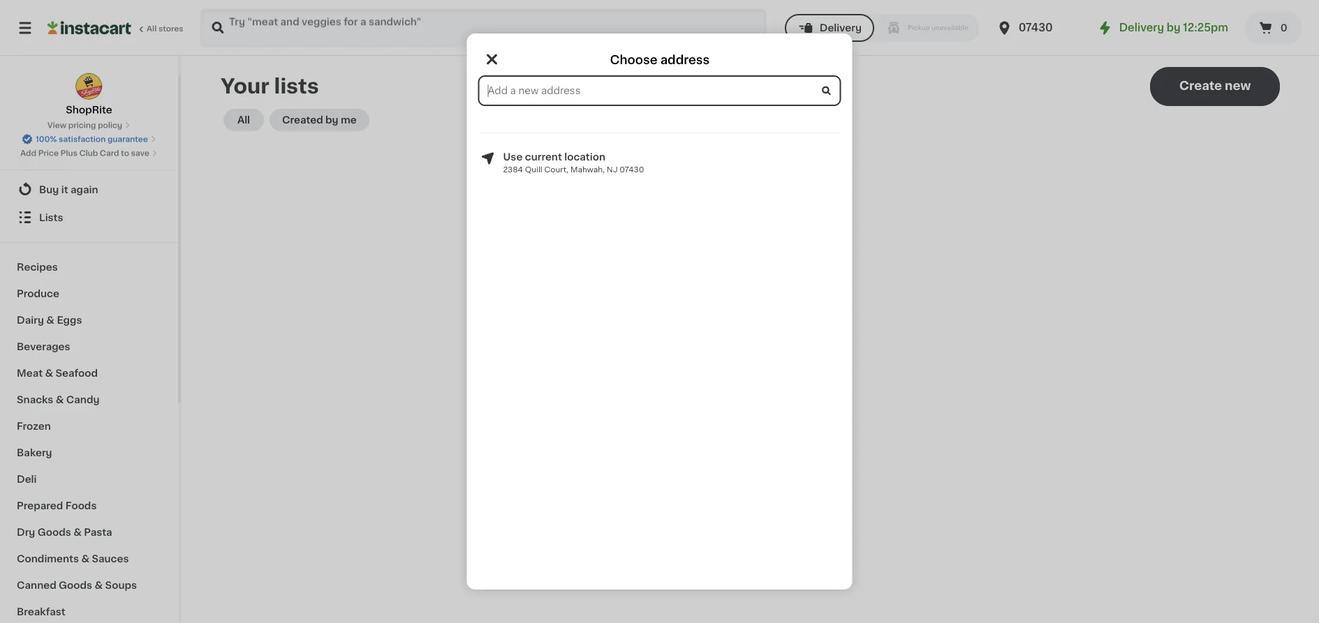 Task type: locate. For each thing, give the bounding box(es) containing it.
0 vertical spatial 07430
[[1019, 23, 1053, 33]]

it
[[61, 184, 68, 194]]

quill
[[525, 166, 542, 174]]

0 vertical spatial goods
[[38, 527, 71, 537]]

by inside button
[[325, 115, 338, 125]]

price
[[38, 149, 59, 157]]

1 horizontal spatial 07430
[[1019, 23, 1053, 33]]

stores
[[158, 25, 183, 32]]

delivery up search address 'icon'
[[820, 23, 862, 33]]

goods
[[38, 527, 71, 537], [59, 580, 92, 590]]

all left stores
[[147, 25, 157, 32]]

address
[[660, 54, 710, 66]]

& right meat
[[45, 368, 53, 378]]

goods for canned
[[59, 580, 92, 590]]

0 horizontal spatial by
[[325, 115, 338, 125]]

bakery link
[[8, 439, 170, 466]]

1 vertical spatial 07430
[[620, 166, 644, 174]]

delivery
[[1119, 23, 1164, 33], [820, 23, 862, 33]]

goods down prepared foods
[[38, 527, 71, 537]]

candy
[[66, 395, 99, 404]]

all stores link
[[47, 8, 184, 47]]

deli
[[17, 474, 37, 484]]

current
[[525, 152, 562, 162]]

by left 12:25pm
[[1167, 23, 1180, 33]]

pricing
[[68, 121, 96, 129]]

0 horizontal spatial delivery
[[820, 23, 862, 33]]

all stores
[[147, 25, 183, 32]]

by left me
[[325, 115, 338, 125]]

by
[[1167, 23, 1180, 33], [325, 115, 338, 125]]

1 vertical spatial all
[[237, 115, 250, 125]]

dairy
[[17, 315, 44, 325]]

  text field
[[479, 77, 840, 105]]

1 vertical spatial by
[[325, 115, 338, 125]]

shoprite logo image
[[75, 73, 103, 100]]

lists
[[39, 212, 63, 222]]

2384
[[503, 166, 523, 174]]

meat & seafood
[[17, 368, 98, 378]]

None search field
[[200, 8, 767, 47]]

12:25pm
[[1183, 23, 1228, 33]]

1 horizontal spatial delivery
[[1119, 23, 1164, 33]]

&
[[46, 315, 54, 325], [45, 368, 53, 378], [56, 395, 64, 404], [73, 527, 82, 537], [81, 554, 89, 563], [95, 580, 103, 590]]

beverages link
[[8, 333, 170, 360]]

& left sauces
[[81, 554, 89, 563]]

guarantee
[[107, 135, 148, 143]]

all down your
[[237, 115, 250, 125]]

prepared
[[17, 501, 63, 510]]

0 vertical spatial by
[[1167, 23, 1180, 33]]

mahwah,
[[570, 166, 605, 174]]

delivery left 12:25pm
[[1119, 23, 1164, 33]]

& left candy
[[56, 395, 64, 404]]

canned
[[17, 580, 56, 590]]

& for dairy
[[46, 315, 54, 325]]

& left eggs
[[46, 315, 54, 325]]

instacart logo image
[[47, 20, 131, 36]]

0 horizontal spatial 07430
[[620, 166, 644, 174]]

all
[[147, 25, 157, 32], [237, 115, 250, 125]]

recipes link
[[8, 253, 170, 280]]

canned goods & soups link
[[8, 572, 170, 598]]

created by me
[[282, 115, 357, 125]]

1 vertical spatial goods
[[59, 580, 92, 590]]

your lists
[[221, 76, 319, 96]]

1 horizontal spatial by
[[1167, 23, 1180, 33]]

to
[[121, 149, 129, 157]]

produce
[[17, 288, 59, 298]]

created
[[282, 115, 323, 125]]

delivery inside button
[[820, 23, 862, 33]]

& left 'soups'
[[95, 580, 103, 590]]

dairy & eggs link
[[8, 307, 170, 333]]

0
[[1280, 23, 1287, 33]]

deli link
[[8, 466, 170, 492]]

add
[[20, 149, 36, 157]]

& for meat
[[45, 368, 53, 378]]

& for snacks
[[56, 395, 64, 404]]

shoprite
[[66, 105, 112, 115]]

delivery by 12:25pm
[[1119, 23, 1228, 33]]

service type group
[[785, 14, 979, 42]]

frozen
[[17, 421, 51, 431]]

view pricing policy link
[[47, 120, 131, 131]]

all inside 'link'
[[147, 25, 157, 32]]

pasta
[[84, 527, 112, 537]]

goods down condiments & sauces at the bottom left of page
[[59, 580, 92, 590]]

canned goods & soups
[[17, 580, 137, 590]]

goods for dry
[[38, 527, 71, 537]]

breakfast link
[[8, 598, 170, 624]]

shop
[[39, 156, 65, 166]]

all inside button
[[237, 115, 250, 125]]

view pricing policy
[[47, 121, 122, 129]]

1 horizontal spatial all
[[237, 115, 250, 125]]

snacks & candy
[[17, 395, 99, 404]]

created by me button
[[270, 109, 369, 131]]

& inside "link"
[[46, 315, 54, 325]]

0 horizontal spatial all
[[147, 25, 157, 32]]

delivery button
[[785, 14, 874, 42]]

location
[[564, 152, 605, 162]]

produce link
[[8, 280, 170, 307]]

100%
[[36, 135, 57, 143]]

0 vertical spatial all
[[147, 25, 157, 32]]

07430 inside use current location 2384 quill court, mahwah, nj 07430
[[620, 166, 644, 174]]

all for all
[[237, 115, 250, 125]]

shoprite link
[[66, 73, 112, 117]]



Task type: vqa. For each thing, say whether or not it's contained in the screenshot.
$ corresponding to fourth "Product" group from the left
no



Task type: describe. For each thing, give the bounding box(es) containing it.
plus
[[61, 149, 77, 157]]

condiments & sauces link
[[8, 545, 170, 572]]

bakery
[[17, 448, 52, 457]]

card
[[100, 149, 119, 157]]

use current location 2384 quill court, mahwah, nj 07430
[[503, 152, 644, 174]]

sauces
[[92, 554, 129, 563]]

by for created
[[325, 115, 338, 125]]

lists
[[274, 76, 319, 96]]

100% satisfaction guarantee button
[[22, 131, 156, 145]]

buy it again link
[[8, 175, 170, 203]]

choose address dialog
[[467, 34, 852, 590]]

shop link
[[8, 147, 170, 175]]

policy
[[98, 121, 122, 129]]

save
[[131, 149, 149, 157]]

  text field inside choose address dialog
[[479, 77, 840, 105]]

07430 inside popup button
[[1019, 23, 1053, 33]]

meat
[[17, 368, 43, 378]]

choose
[[610, 54, 657, 66]]

club
[[79, 149, 98, 157]]

soups
[[105, 580, 137, 590]]

nj
[[607, 166, 618, 174]]

all for all stores
[[147, 25, 157, 32]]

dry
[[17, 527, 35, 537]]

delivery for delivery by 12:25pm
[[1119, 23, 1164, 33]]

meat & seafood link
[[8, 360, 170, 386]]

create new
[[1179, 80, 1251, 92]]

again
[[71, 184, 98, 194]]

buy it again
[[39, 184, 98, 194]]

condiments & sauces
[[17, 554, 129, 563]]

dairy & eggs
[[17, 315, 82, 325]]

court,
[[544, 166, 569, 174]]

your
[[221, 76, 269, 96]]

prepared foods
[[17, 501, 97, 510]]

add price plus club card to save
[[20, 149, 149, 157]]

frozen link
[[8, 413, 170, 439]]

07430 button
[[996, 8, 1080, 47]]

me
[[341, 115, 357, 125]]

search address image
[[820, 84, 833, 97]]

& for condiments
[[81, 554, 89, 563]]

satisfaction
[[59, 135, 106, 143]]

choose address
[[610, 54, 710, 66]]

eggs
[[57, 315, 82, 325]]

recipes
[[17, 262, 58, 272]]

use
[[503, 152, 523, 162]]

all button
[[223, 109, 264, 131]]

condiments
[[17, 554, 79, 563]]

dry goods & pasta
[[17, 527, 112, 537]]

add price plus club card to save link
[[20, 148, 158, 159]]

seafood
[[56, 368, 98, 378]]

create
[[1179, 80, 1222, 92]]

snacks & candy link
[[8, 386, 170, 413]]

new
[[1225, 80, 1251, 92]]

breakfast
[[17, 607, 65, 617]]

delivery by 12:25pm link
[[1097, 20, 1228, 36]]

& left pasta
[[73, 527, 82, 537]]

0 button
[[1245, 11, 1302, 45]]

delivery for delivery
[[820, 23, 862, 33]]

100% satisfaction guarantee
[[36, 135, 148, 143]]

view
[[47, 121, 66, 129]]

by for delivery
[[1167, 23, 1180, 33]]

snacks
[[17, 395, 53, 404]]

buy
[[39, 184, 59, 194]]

foods
[[65, 501, 97, 510]]

create new button
[[1150, 67, 1280, 106]]

beverages
[[17, 341, 70, 351]]

dry goods & pasta link
[[8, 519, 170, 545]]

lists link
[[8, 203, 170, 231]]

prepared foods link
[[8, 492, 170, 519]]



